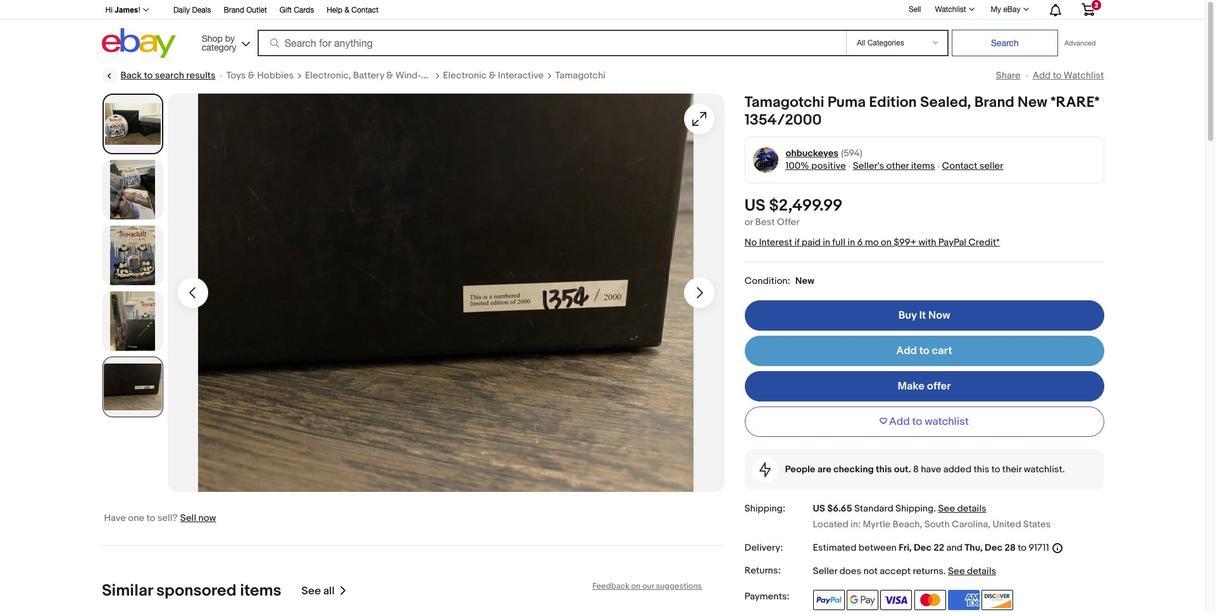 Task type: locate. For each thing, give the bounding box(es) containing it.
see down and on the bottom right
[[948, 566, 965, 578]]

add left cart
[[896, 345, 917, 358]]

1 vertical spatial tamagotchi
[[745, 94, 824, 111]]

1 horizontal spatial us
[[813, 503, 825, 515]]

my ebay
[[991, 5, 1021, 14]]

1 horizontal spatial this
[[974, 464, 990, 476]]

ohbuckeyes image
[[753, 147, 779, 173]]

us inside us $6.65 standard shipping . see details located in: myrtle beach, south carolina, united states
[[813, 503, 825, 515]]

offer
[[777, 216, 800, 228]]

0 vertical spatial .
[[934, 503, 936, 515]]

new
[[1018, 94, 1048, 111], [796, 275, 814, 287]]

to left watchlist
[[912, 416, 923, 429]]

electronic & interactive link
[[443, 70, 544, 82]]

have
[[921, 464, 941, 476]]

contact inside account navigation
[[351, 6, 378, 15]]

details down "thu,"
[[967, 566, 996, 578]]

brand down share
[[975, 94, 1015, 111]]

picture 5 of 5 image
[[103, 358, 162, 417]]

brand
[[224, 6, 244, 15], [975, 94, 1015, 111]]

see left all
[[301, 585, 321, 598]]

mo
[[865, 237, 879, 249]]

1 vertical spatial contact
[[942, 160, 978, 172]]

1 horizontal spatial brand
[[975, 94, 1015, 111]]

states
[[1023, 519, 1051, 531]]

& for toys
[[248, 70, 255, 82]]

1 horizontal spatial tamagotchi
[[745, 94, 824, 111]]

one
[[128, 513, 144, 525]]

6
[[857, 237, 863, 249]]

to left cart
[[920, 345, 930, 358]]

0 vertical spatial brand
[[224, 6, 244, 15]]

returns:
[[745, 565, 781, 577]]

1 horizontal spatial items
[[911, 160, 935, 172]]

interest
[[759, 237, 792, 249]]

items right the other
[[911, 160, 935, 172]]

dec left 28
[[985, 542, 1003, 554]]

brand inside account navigation
[[224, 6, 244, 15]]

0 horizontal spatial sell
[[180, 513, 196, 525]]

1 horizontal spatial .
[[944, 566, 946, 578]]

$2,499.99
[[769, 196, 843, 216]]

estimated
[[813, 542, 857, 554]]

myrtle
[[863, 519, 891, 531]]

added
[[944, 464, 972, 476]]

master card image
[[914, 590, 946, 611]]

paypal
[[939, 237, 967, 249]]

thu,
[[965, 542, 983, 554]]

google pay image
[[847, 590, 878, 611]]

help & contact
[[327, 6, 378, 15]]

0 horizontal spatial in
[[823, 237, 830, 249]]

none submit inside shop by category 'banner'
[[952, 30, 1058, 56]]

estimated between fri, dec 22 and thu, dec 28 to 91711
[[813, 542, 1049, 554]]

shop by category
[[202, 33, 236, 52]]

to right 'one'
[[146, 513, 155, 525]]

contact right help
[[351, 6, 378, 15]]

1 vertical spatial items
[[240, 582, 281, 601]]

add inside add to watchlist button
[[889, 416, 910, 429]]

my
[[991, 5, 1001, 14]]

sell inside account navigation
[[909, 5, 921, 14]]

0 horizontal spatial items
[[240, 582, 281, 601]]

now
[[198, 513, 216, 525]]

& right electronic
[[489, 70, 496, 82]]

search
[[155, 70, 184, 82]]

details inside us $6.65 standard shipping . see details located in: myrtle beach, south carolina, united states
[[957, 503, 987, 515]]

tamagotchi inside tamagotchi puma edition sealed, brand new *rare* 1354/2000
[[745, 94, 824, 111]]

1 vertical spatial see details link
[[948, 566, 996, 578]]

& right help
[[345, 6, 349, 15]]

this right added
[[974, 464, 990, 476]]

share
[[996, 70, 1021, 82]]

on left our
[[631, 582, 640, 592]]

watchlist
[[925, 416, 969, 429]]

new down share
[[1018, 94, 1048, 111]]

0 horizontal spatial contact
[[351, 6, 378, 15]]

account navigation
[[98, 0, 1104, 20]]

add for add to cart
[[896, 345, 917, 358]]

not
[[864, 566, 878, 578]]

0 horizontal spatial brand
[[224, 6, 244, 15]]

& right toys at the top left of page
[[248, 70, 255, 82]]

and
[[947, 542, 963, 554]]

hi
[[105, 6, 113, 15]]

0 vertical spatial items
[[911, 160, 935, 172]]

paypal image
[[813, 590, 845, 611]]

brand inside tamagotchi puma edition sealed, brand new *rare* 1354/2000
[[975, 94, 1015, 111]]

0 vertical spatial us
[[745, 196, 766, 216]]

back to search results
[[121, 70, 216, 82]]

discover image
[[982, 590, 1014, 611]]

dec
[[914, 542, 932, 554], [985, 542, 1003, 554]]

contact seller
[[942, 160, 1004, 172]]

our
[[642, 582, 654, 592]]

make
[[898, 380, 925, 393]]

to right 28
[[1018, 542, 1027, 554]]

new right condition:
[[796, 275, 814, 287]]

tamagotchi link
[[555, 70, 606, 82]]

1 vertical spatial us
[[813, 503, 825, 515]]

in left full
[[823, 237, 830, 249]]

edition
[[869, 94, 917, 111]]

0 vertical spatial see
[[938, 503, 955, 515]]

1 in from the left
[[823, 237, 830, 249]]

0 horizontal spatial watchlist
[[935, 5, 966, 14]]

condition: new
[[745, 275, 814, 287]]

tamagotchi puma edition sealed, brand new *rare* 1354/2000 - picture 5 of 5 image
[[167, 94, 724, 492]]

see all
[[301, 585, 334, 598]]

2 this from the left
[[974, 464, 990, 476]]

1 vertical spatial brand
[[975, 94, 1015, 111]]

0 vertical spatial contact
[[351, 6, 378, 15]]

1 horizontal spatial on
[[881, 237, 892, 249]]

electronic & interactive
[[443, 70, 544, 82]]

None submit
[[952, 30, 1058, 56]]

1 horizontal spatial new
[[1018, 94, 1048, 111]]

shop by category button
[[196, 28, 253, 55]]

1 horizontal spatial in
[[848, 237, 855, 249]]

sell left now
[[180, 513, 196, 525]]

to inside button
[[912, 416, 923, 429]]

shop by category banner
[[98, 0, 1104, 61]]

0 horizontal spatial on
[[631, 582, 640, 592]]

0 vertical spatial sell
[[909, 5, 921, 14]]

0 vertical spatial see details link
[[938, 503, 987, 515]]

2 in from the left
[[848, 237, 855, 249]]

0 vertical spatial tamagotchi
[[555, 70, 606, 82]]

add inside add to cart link
[[896, 345, 917, 358]]

& inside account navigation
[[345, 6, 349, 15]]

brand outlet
[[224, 6, 267, 15]]

with
[[919, 237, 936, 249]]

contact left seller on the right top of page
[[942, 160, 978, 172]]

0 horizontal spatial us
[[745, 196, 766, 216]]

offer
[[927, 380, 951, 393]]

add down make
[[889, 416, 910, 429]]

checking
[[834, 464, 874, 476]]

on right the mo
[[881, 237, 892, 249]]

sell link
[[903, 5, 927, 14]]

positive
[[811, 160, 846, 172]]

(594)
[[841, 147, 863, 160]]

us up the located
[[813, 503, 825, 515]]

battery
[[353, 70, 384, 82]]

0 vertical spatial on
[[881, 237, 892, 249]]

paid
[[802, 237, 821, 249]]

by
[[225, 33, 235, 43]]

see up south
[[938, 503, 955, 515]]

items for similar sponsored items
[[240, 582, 281, 601]]

with details__icon image
[[759, 463, 771, 478]]

credit*
[[969, 237, 1000, 249]]

2 dec from the left
[[985, 542, 1003, 554]]

seller's
[[853, 160, 884, 172]]

details up the carolina,
[[957, 503, 987, 515]]

category
[[202, 42, 236, 52]]

hi james !
[[105, 6, 140, 15]]

seller's other items link
[[853, 160, 935, 172]]

toys & hobbies link
[[226, 70, 294, 82]]

tamagotchi down search for anything text box at the top of the page
[[555, 70, 606, 82]]

out.
[[894, 464, 911, 476]]

details
[[957, 503, 987, 515], [967, 566, 996, 578]]

22
[[934, 542, 945, 554]]

tamagotchi
[[555, 70, 606, 82], [745, 94, 824, 111]]

1 horizontal spatial watchlist
[[1064, 70, 1104, 82]]

0 horizontal spatial this
[[876, 464, 892, 476]]

0 horizontal spatial dec
[[914, 542, 932, 554]]

see inside us $6.65 standard shipping . see details located in: myrtle beach, south carolina, united states
[[938, 503, 955, 515]]

1 vertical spatial sell
[[180, 513, 196, 525]]

us for $2,499.99
[[745, 196, 766, 216]]

hobbies
[[257, 70, 294, 82]]

items left see all
[[240, 582, 281, 601]]

this
[[876, 464, 892, 476], [974, 464, 990, 476]]

american express image
[[948, 590, 980, 611]]

dec left the 22
[[914, 542, 932, 554]]

. down the 22
[[944, 566, 946, 578]]

see details link down "thu,"
[[948, 566, 996, 578]]

us up the or
[[745, 196, 766, 216]]

1 dec from the left
[[914, 542, 932, 554]]

add for add to watchlist
[[889, 416, 910, 429]]

1 vertical spatial .
[[944, 566, 946, 578]]

watchlist up *rare*
[[1064, 70, 1104, 82]]

see details link up the carolina,
[[938, 503, 987, 515]]

sell
[[909, 5, 921, 14], [180, 513, 196, 525]]

united
[[993, 519, 1021, 531]]

0 vertical spatial watchlist
[[935, 5, 966, 14]]

brand left the outlet
[[224, 6, 244, 15]]

sell left 'watchlist' 'link'
[[909, 5, 921, 14]]

1 vertical spatial add
[[896, 345, 917, 358]]

watchlist right sell link
[[935, 5, 966, 14]]

in left 6
[[848, 237, 855, 249]]

1 vertical spatial new
[[796, 275, 814, 287]]

0 horizontal spatial tamagotchi
[[555, 70, 606, 82]]

cards
[[294, 6, 314, 15]]

add right share
[[1033, 70, 1051, 82]]

daily
[[173, 6, 190, 15]]

& for help
[[345, 6, 349, 15]]

returns
[[913, 566, 944, 578]]

0 vertical spatial new
[[1018, 94, 1048, 111]]

0 vertical spatial details
[[957, 503, 987, 515]]

tamagotchi up ohbuckeyes
[[745, 94, 824, 111]]

watchlist inside 'link'
[[935, 5, 966, 14]]

electronic, battery & wind-up link
[[305, 70, 434, 82]]

have
[[104, 513, 126, 525]]

tamagotchi for tamagotchi
[[555, 70, 606, 82]]

us inside us $2,499.99 or best offer
[[745, 196, 766, 216]]

wind-
[[396, 70, 421, 82]]

add to cart link
[[745, 336, 1104, 366]]

1 horizontal spatial dec
[[985, 542, 1003, 554]]

1 horizontal spatial contact
[[942, 160, 978, 172]]

1 vertical spatial details
[[967, 566, 996, 578]]

$6.65
[[827, 503, 852, 515]]

1 horizontal spatial sell
[[909, 5, 921, 14]]

my ebay link
[[984, 2, 1035, 17]]

0 vertical spatial add
[[1033, 70, 1051, 82]]

. inside us $6.65 standard shipping . see details located in: myrtle beach, south carolina, united states
[[934, 503, 936, 515]]

& for electronic
[[489, 70, 496, 82]]

2 vertical spatial add
[[889, 416, 910, 429]]

daily deals
[[173, 6, 211, 15]]

similar sponsored items
[[102, 582, 281, 601]]

. up south
[[934, 503, 936, 515]]

this left out.
[[876, 464, 892, 476]]

puma
[[828, 94, 866, 111]]

0 horizontal spatial .
[[934, 503, 936, 515]]

1 vertical spatial see
[[948, 566, 965, 578]]

make offer
[[898, 380, 951, 393]]



Task type: vqa. For each thing, say whether or not it's contained in the screenshot.
shop all gifts LINK
no



Task type: describe. For each thing, give the bounding box(es) containing it.
south
[[925, 519, 950, 531]]

toys
[[226, 70, 246, 82]]

seller
[[980, 160, 1004, 172]]

beach,
[[893, 519, 922, 531]]

1 vertical spatial watchlist
[[1064, 70, 1104, 82]]

similar
[[102, 582, 152, 601]]

fri,
[[899, 542, 912, 554]]

cart
[[932, 345, 952, 358]]

add for add to watchlist
[[1033, 70, 1051, 82]]

feedback on our suggestions link
[[592, 582, 702, 592]]

picture 4 of 5 image
[[103, 292, 162, 351]]

make offer link
[[745, 372, 1104, 402]]

buy it now link
[[745, 301, 1104, 331]]

visa image
[[881, 590, 912, 611]]

located
[[813, 519, 849, 531]]

2 vertical spatial see
[[301, 585, 321, 598]]

8
[[913, 464, 919, 476]]

best
[[755, 216, 775, 228]]

picture 1 of 5 image
[[103, 95, 162, 153]]

toys & hobbies
[[226, 70, 294, 82]]

0 horizontal spatial new
[[796, 275, 814, 287]]

electronic,
[[305, 70, 351, 82]]

deals
[[192, 6, 211, 15]]

contact seller link
[[942, 160, 1004, 172]]

help
[[327, 6, 342, 15]]

results
[[186, 70, 216, 82]]

electronic
[[443, 70, 487, 82]]

add to watchlist
[[889, 416, 969, 429]]

picture 3 of 5 image
[[103, 226, 162, 285]]

ebay
[[1003, 5, 1021, 14]]

in:
[[851, 519, 861, 531]]

ohbuckeyes link
[[786, 147, 839, 160]]

their
[[1003, 464, 1022, 476]]

watchlist link
[[928, 2, 980, 17]]

See all text field
[[301, 585, 334, 598]]

100%
[[786, 160, 809, 172]]

items for seller's other items
[[911, 160, 935, 172]]

electronic, battery & wind-up
[[305, 70, 434, 82]]

buy
[[899, 310, 917, 322]]

sell now link
[[180, 513, 216, 525]]

100% positive
[[786, 160, 846, 172]]

1354/2000
[[745, 111, 822, 129]]

feedback
[[592, 582, 629, 592]]

sealed,
[[920, 94, 971, 111]]

carolina,
[[952, 519, 991, 531]]

!
[[138, 6, 140, 15]]

Search for anything text field
[[259, 31, 844, 55]]

daily deals link
[[173, 4, 211, 18]]

no interest if paid in full in 6 mo on $99+ with paypal credit* link
[[745, 237, 1000, 249]]

it
[[919, 310, 926, 322]]

payments:
[[745, 591, 790, 603]]

people are checking this out. 8 have added this to their watchlist.
[[785, 464, 1065, 476]]

add to watchlist link
[[1033, 70, 1104, 82]]

between
[[859, 542, 897, 554]]

1 vertical spatial on
[[631, 582, 640, 592]]

shipping:
[[745, 503, 786, 515]]

interactive
[[498, 70, 544, 82]]

outlet
[[246, 6, 267, 15]]

*rare*
[[1051, 94, 1100, 111]]

ohbuckeyes
[[786, 147, 839, 160]]

gift
[[280, 6, 292, 15]]

$99+
[[894, 237, 917, 249]]

picture 2 of 5 image
[[103, 160, 162, 220]]

condition:
[[745, 275, 790, 287]]

all
[[323, 585, 334, 598]]

gift cards link
[[280, 4, 314, 18]]

gift cards
[[280, 6, 314, 15]]

91711
[[1029, 542, 1049, 554]]

no
[[745, 237, 757, 249]]

see all link
[[301, 582, 347, 601]]

advanced
[[1065, 39, 1096, 47]]

are
[[818, 464, 832, 476]]

to right back
[[144, 70, 153, 82]]

& left 'wind-'
[[386, 70, 393, 82]]

help & contact link
[[327, 4, 378, 18]]

if
[[795, 237, 800, 249]]

accept
[[880, 566, 911, 578]]

add to watchlist
[[1033, 70, 1104, 82]]

us for $6.65
[[813, 503, 825, 515]]

people
[[785, 464, 815, 476]]

back to search results link
[[102, 68, 216, 84]]

now
[[929, 310, 950, 322]]

new inside tamagotchi puma edition sealed, brand new *rare* 1354/2000
[[1018, 94, 1048, 111]]

to up *rare*
[[1053, 70, 1062, 82]]

tamagotchi for tamagotchi puma edition sealed, brand new *rare* 1354/2000
[[745, 94, 824, 111]]

sell?
[[157, 513, 178, 525]]

watchlist.
[[1024, 464, 1065, 476]]

to left their
[[992, 464, 1000, 476]]

add to watchlist button
[[745, 407, 1104, 437]]

feedback on our suggestions
[[592, 582, 702, 592]]

advanced link
[[1058, 30, 1102, 56]]

1 this from the left
[[876, 464, 892, 476]]



